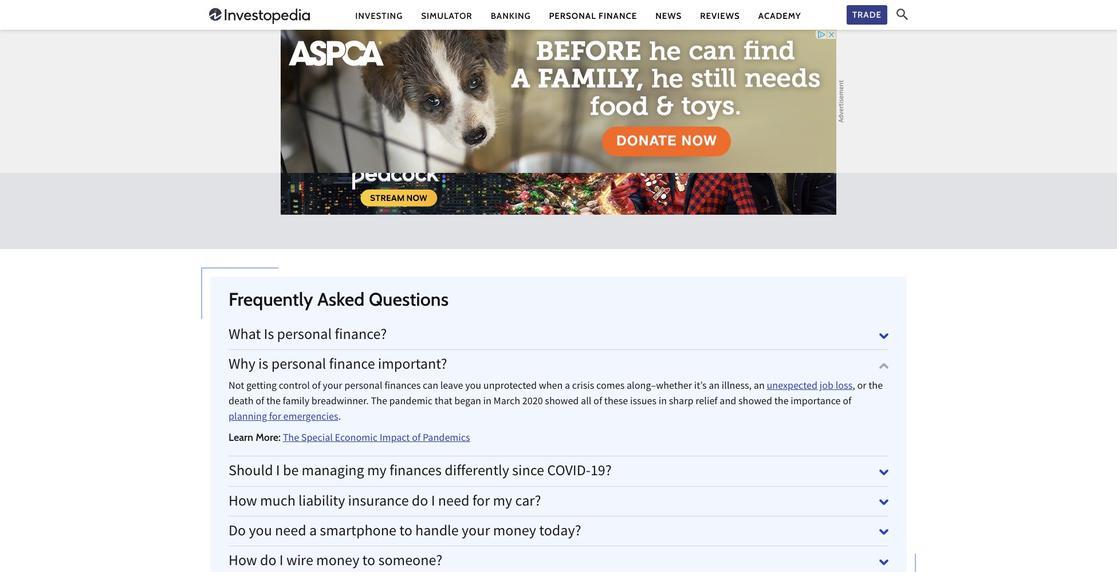 Task type: locate. For each thing, give the bounding box(es) containing it.
and
[[720, 395, 736, 410]]

finances
[[385, 379, 421, 395], [390, 461, 442, 484]]

by left ward
[[514, 9, 521, 20]]

finance
[[329, 355, 375, 377]]

of right basics
[[796, 0, 810, 12]]

smith
[[748, 36, 766, 44]]

1 vertical spatial finances
[[390, 461, 442, 484]]

an
[[709, 379, 720, 395], [754, 379, 765, 395]]

2 an from the left
[[754, 379, 765, 395]]

the up lisa
[[726, 0, 750, 12]]

williams
[[540, 9, 566, 18]]

asked
[[317, 288, 365, 311]]

1 horizontal spatial your
[[462, 521, 490, 544]]

family
[[283, 395, 309, 410]]

1 horizontal spatial the
[[774, 395, 789, 410]]

1 horizontal spatial for
[[472, 491, 490, 514]]

1 arrow down image from the top
[[879, 331, 889, 341]]

1 horizontal spatial updated
[[771, 36, 796, 46]]

news link
[[656, 10, 682, 22]]

planning for emergencies link
[[229, 410, 338, 426]]

1 vertical spatial i
[[431, 491, 435, 514]]

for
[[269, 410, 281, 426], [472, 491, 490, 514]]

personal for finance?
[[277, 325, 332, 347]]

0 vertical spatial i
[[276, 461, 280, 484]]

0 vertical spatial dec
[[597, 9, 608, 20]]

0 vertical spatial need
[[438, 491, 469, 514]]

0 horizontal spatial for
[[269, 410, 281, 426]]

personal
[[277, 325, 332, 347], [271, 355, 326, 377], [344, 379, 382, 395]]

0 horizontal spatial showed
[[545, 395, 579, 410]]

pandemics
[[423, 432, 470, 447]]

reviews
[[700, 11, 740, 21]]

how much liability insurance do i need for my car?
[[229, 491, 541, 514]]

you right leave
[[465, 379, 481, 395]]

arrow down image for do you need a smartphone to handle your money today?
[[879, 528, 889, 537]]

need right do
[[438, 491, 469, 514]]

1 horizontal spatial the
[[371, 395, 387, 410]]

the down planning for emergencies link
[[283, 432, 299, 447]]

2 arrow down image from the top
[[879, 361, 889, 371]]

leave
[[440, 379, 463, 395]]

an right the it's
[[709, 379, 720, 395]]

for inside , or the death of the family breadwinner. the pandemic that began in march 2020 showed all of these issues in sharp relief and showed the importance of planning for emergencies .
[[269, 410, 281, 426]]

0 vertical spatial personal
[[277, 325, 332, 347]]

1 horizontal spatial showed
[[739, 395, 772, 410]]

personal down 'finance'
[[344, 379, 382, 395]]

or
[[857, 379, 867, 395]]

1 vertical spatial my
[[493, 491, 512, 514]]

1 horizontal spatial my
[[493, 491, 512, 514]]

impact
[[380, 432, 410, 447]]

a left crisis
[[565, 379, 570, 395]]

0 horizontal spatial updated
[[571, 9, 596, 20]]

2 horizontal spatial the
[[726, 0, 750, 12]]

1 vertical spatial a
[[309, 521, 317, 544]]

the
[[726, 0, 750, 12], [371, 395, 387, 410], [283, 432, 299, 447]]

4 arrow down image from the top
[[879, 528, 889, 537]]

your left money
[[462, 521, 490, 544]]

my left car?
[[493, 491, 512, 514]]

do
[[412, 491, 428, 514]]

arrow down image for what is personal finance?
[[879, 331, 889, 341]]

of right control at the left bottom of page
[[312, 379, 321, 395]]

in left sharp
[[659, 395, 667, 410]]

breadwinner.
[[312, 395, 369, 410]]

by
[[514, 9, 521, 20], [726, 36, 733, 46]]

1 horizontal spatial dec
[[797, 36, 808, 46]]

updated right williams
[[571, 9, 596, 20]]

0 horizontal spatial your
[[323, 379, 342, 395]]

0 vertical spatial for
[[269, 410, 281, 426]]

comes
[[596, 379, 625, 395]]

dec
[[597, 9, 608, 20], [797, 36, 808, 46]]

the right or
[[869, 379, 883, 395]]

i
[[276, 461, 280, 484], [431, 491, 435, 514]]

can
[[423, 379, 438, 395]]

showed left all
[[545, 395, 579, 410]]

1 horizontal spatial need
[[438, 491, 469, 514]]

0 vertical spatial by
[[514, 9, 521, 20]]

you right do
[[249, 521, 272, 544]]

0 horizontal spatial by
[[514, 9, 521, 20]]

0 horizontal spatial the
[[283, 432, 299, 447]]

0 horizontal spatial you
[[249, 521, 272, 544]]

0 vertical spatial a
[[565, 379, 570, 395]]

the left "importance"
[[774, 395, 789, 410]]

0 horizontal spatial a
[[309, 521, 317, 544]]

relief
[[696, 395, 718, 410]]

arrow down image
[[879, 468, 889, 477]]

finances down important?
[[385, 379, 421, 395]]

0 vertical spatial 2023
[[619, 9, 633, 20]]

showed right and
[[739, 395, 772, 410]]

2 advertisement element from the top
[[281, 72, 836, 215]]

0 horizontal spatial need
[[275, 521, 306, 544]]

0 vertical spatial my
[[367, 461, 387, 484]]

1 in from the left
[[483, 395, 492, 410]]

i left the be
[[276, 461, 280, 484]]

important?
[[378, 355, 447, 377]]

the left family
[[266, 395, 281, 410]]

these
[[604, 395, 628, 410]]

personal for finance
[[271, 355, 326, 377]]

need down much
[[275, 521, 306, 544]]

by left lisa
[[726, 36, 733, 46]]

1 horizontal spatial by
[[726, 36, 733, 46]]

unprotected
[[483, 379, 537, 395]]

arrow down image
[[879, 331, 889, 341], [879, 361, 889, 371], [879, 498, 889, 507], [879, 528, 889, 537], [879, 558, 889, 567]]

2023
[[619, 9, 633, 20], [819, 36, 833, 46]]

dec left 31,
[[797, 36, 808, 46]]

finances up do
[[390, 461, 442, 484]]

0 horizontal spatial my
[[367, 461, 387, 484]]

car?
[[515, 491, 541, 514]]

your
[[323, 379, 342, 395], [462, 521, 490, 544]]

1 vertical spatial dec
[[797, 36, 808, 46]]

showed
[[545, 395, 579, 410], [739, 395, 772, 410]]

1 vertical spatial for
[[472, 491, 490, 514]]

2023 right 31,
[[819, 36, 833, 46]]

issues
[[630, 395, 657, 410]]

covid-
[[547, 461, 591, 484]]

updated down responsibility
[[771, 36, 796, 46]]

illness,
[[722, 379, 752, 395]]

of
[[796, 0, 810, 12], [312, 379, 321, 395], [256, 395, 264, 410], [594, 395, 602, 410], [843, 395, 852, 410], [412, 432, 421, 447]]

, or the death of the family breadwinner. the pandemic that began in march 2020 showed all of these issues in sharp relief and showed the importance of planning for emergencies .
[[229, 379, 883, 426]]

by ward williams updated dec 19, 2023
[[514, 9, 633, 20]]

what
[[229, 325, 261, 347]]

be
[[283, 461, 299, 484]]

academy link
[[758, 10, 801, 22]]

3 arrow down image from the top
[[879, 498, 889, 507]]

0 horizontal spatial an
[[709, 379, 720, 395]]

you
[[465, 379, 481, 395], [249, 521, 272, 544]]

i right do
[[431, 491, 435, 514]]

banking link
[[491, 10, 531, 22]]

0 vertical spatial your
[[323, 379, 342, 395]]

in left march on the bottom left of page
[[483, 395, 492, 410]]

a down liability at the bottom of page
[[309, 521, 317, 544]]

for up more: on the bottom left of the page
[[269, 410, 281, 426]]

updated
[[571, 9, 596, 20], [771, 36, 796, 46]]

more:
[[256, 432, 281, 444]]

dec inside the basics of financial responsibility by lisa smith updated dec 31, 2023
[[797, 36, 808, 46]]

all
[[581, 395, 592, 410]]

2 vertical spatial the
[[283, 432, 299, 447]]

1 vertical spatial personal
[[271, 355, 326, 377]]

0 horizontal spatial in
[[483, 395, 492, 410]]

the left "pandemic"
[[371, 395, 387, 410]]

my
[[367, 461, 387, 484], [493, 491, 512, 514]]

advertisement element
[[281, 30, 836, 173], [281, 72, 836, 215]]

0 vertical spatial the
[[726, 0, 750, 12]]

dec left 19,
[[597, 9, 608, 20]]

1 horizontal spatial you
[[465, 379, 481, 395]]

1 horizontal spatial an
[[754, 379, 765, 395]]

frequently
[[229, 288, 313, 311]]

getting
[[246, 379, 277, 395]]

1 vertical spatial 2023
[[819, 36, 833, 46]]

of right death
[[256, 395, 264, 410]]

in
[[483, 395, 492, 410], [659, 395, 667, 410]]

finance?
[[335, 325, 387, 347]]

for down differently
[[472, 491, 490, 514]]

your down why is personal finance important?
[[323, 379, 342, 395]]

2023 right 19,
[[619, 9, 633, 20]]

to
[[399, 521, 412, 544]]

need
[[438, 491, 469, 514], [275, 521, 306, 544]]

woman working at computer image
[[449, 0, 505, 56]]

emergencies
[[283, 410, 338, 426]]

special
[[301, 432, 333, 447]]

personal
[[549, 11, 596, 21]]

0 vertical spatial updated
[[571, 9, 596, 20]]

1 vertical spatial updated
[[771, 36, 796, 46]]

liability
[[299, 491, 345, 514]]

my up the 'insurance' at the left of page
[[367, 461, 387, 484]]

ward
[[523, 9, 539, 18]]

personal up control at the left bottom of page
[[271, 355, 326, 377]]

personal right is in the bottom of the page
[[277, 325, 332, 347]]

1 vertical spatial the
[[371, 395, 387, 410]]

1 vertical spatial by
[[726, 36, 733, 46]]

1 horizontal spatial 2023
[[819, 36, 833, 46]]

1 horizontal spatial in
[[659, 395, 667, 410]]

control
[[279, 379, 310, 395]]

an right illness,
[[754, 379, 765, 395]]

not
[[229, 379, 244, 395]]



Task type: vqa. For each thing, say whether or not it's contained in the screenshot.
and
yes



Task type: describe. For each thing, give the bounding box(es) containing it.
unexpected
[[767, 379, 818, 395]]

is
[[258, 355, 268, 377]]

managing
[[302, 461, 364, 484]]

is
[[264, 325, 274, 347]]

trade
[[852, 10, 882, 20]]

finance
[[599, 11, 637, 21]]

personal finance
[[549, 11, 637, 21]]

since
[[512, 461, 544, 484]]

should
[[229, 461, 273, 484]]

by inside the basics of financial responsibility by lisa smith updated dec 31, 2023
[[726, 36, 733, 46]]

investopedia homepage image
[[209, 7, 310, 25]]

search image
[[897, 9, 908, 20]]

0 horizontal spatial 2023
[[619, 9, 633, 20]]

19,
[[609, 9, 618, 20]]

2 vertical spatial personal
[[344, 379, 382, 395]]

1 an from the left
[[709, 379, 720, 395]]

questions
[[369, 288, 449, 311]]

learn
[[229, 432, 253, 444]]

along–whether
[[627, 379, 692, 395]]

job
[[820, 379, 834, 395]]

arrow down image for how much liability insurance do i need for my car?
[[879, 498, 889, 507]]

reviews link
[[700, 10, 740, 22]]

financial
[[813, 0, 870, 12]]

banking
[[491, 11, 531, 21]]

today?
[[539, 521, 581, 544]]

2023 inside the basics of financial responsibility by lisa smith updated dec 31, 2023
[[819, 36, 833, 46]]

0 horizontal spatial the
[[266, 395, 281, 410]]

do you need a smartphone to handle your money today?
[[229, 521, 581, 544]]

began
[[455, 395, 481, 410]]

that
[[435, 395, 452, 410]]

responsibility
[[726, 12, 816, 30]]

of right all
[[594, 395, 602, 410]]

2 in from the left
[[659, 395, 667, 410]]

of inside the basics of financial responsibility by lisa smith updated dec 31, 2023
[[796, 0, 810, 12]]

.
[[338, 410, 341, 426]]

0 horizontal spatial dec
[[597, 9, 608, 20]]

how
[[229, 491, 257, 514]]

1 vertical spatial you
[[249, 521, 272, 544]]

importance
[[791, 395, 841, 410]]

pandemic
[[389, 395, 433, 410]]

the basics of financial responsibility by lisa smith updated dec 31, 2023
[[726, 0, 870, 46]]

,
[[853, 379, 855, 395]]

simulator link
[[421, 10, 472, 22]]

19?
[[591, 461, 612, 484]]

of left ,
[[843, 395, 852, 410]]

loss
[[836, 379, 853, 395]]

the special economic impact of pandemics link
[[283, 432, 470, 447]]

the inside the basics of financial responsibility by lisa smith updated dec 31, 2023
[[726, 0, 750, 12]]

of right impact at the bottom left of page
[[412, 432, 421, 447]]

much
[[260, 491, 296, 514]]

1 vertical spatial your
[[462, 521, 490, 544]]

0 horizontal spatial i
[[276, 461, 280, 484]]

why
[[229, 355, 255, 377]]

5 arrow down image from the top
[[879, 558, 889, 567]]

learn more: the special economic impact of pandemics
[[229, 432, 470, 447]]

handle
[[415, 521, 459, 544]]

arrow down image for why is personal finance important?
[[879, 361, 889, 371]]

the inside , or the death of the family breadwinner. the pandemic that began in march 2020 showed all of these issues in sharp relief and showed the importance of planning for emergencies .
[[371, 395, 387, 410]]

smartphone
[[320, 521, 396, 544]]

what is personal finance?
[[229, 325, 387, 347]]

updated inside the basics of financial responsibility by lisa smith updated dec 31, 2023
[[771, 36, 796, 46]]

do
[[229, 521, 246, 544]]

when
[[539, 379, 563, 395]]

0 vertical spatial finances
[[385, 379, 421, 395]]

1 showed from the left
[[545, 395, 579, 410]]

simulator
[[421, 11, 472, 21]]

differently
[[445, 461, 509, 484]]

31,
[[809, 36, 818, 46]]

money
[[493, 521, 536, 544]]

march
[[494, 395, 520, 410]]

crisis
[[572, 379, 594, 395]]

investing link
[[355, 10, 403, 22]]

trade link
[[847, 5, 887, 25]]

not getting control of your personal finances can leave you unprotected when a crisis comes along–whether it's an illness, an unexpected job loss
[[229, 379, 853, 395]]

unexpected job loss link
[[767, 379, 853, 395]]

1 horizontal spatial i
[[431, 491, 435, 514]]

personal finance link
[[549, 10, 637, 22]]

death
[[229, 395, 254, 410]]

lisa
[[735, 36, 747, 44]]

should i be managing my finances differently since covid-19?
[[229, 461, 612, 484]]

0 vertical spatial you
[[465, 379, 481, 395]]

news
[[656, 11, 682, 21]]

1 vertical spatial need
[[275, 521, 306, 544]]

2 horizontal spatial the
[[869, 379, 883, 395]]

academy
[[758, 11, 801, 21]]

why is personal finance important?
[[229, 355, 447, 377]]

economic
[[335, 432, 378, 447]]

sharp
[[669, 395, 694, 410]]

planning
[[229, 410, 267, 426]]

1 advertisement element from the top
[[281, 30, 836, 173]]

it's
[[694, 379, 707, 395]]

2 showed from the left
[[739, 395, 772, 410]]

insurance
[[348, 491, 409, 514]]

1 horizontal spatial a
[[565, 379, 570, 395]]



